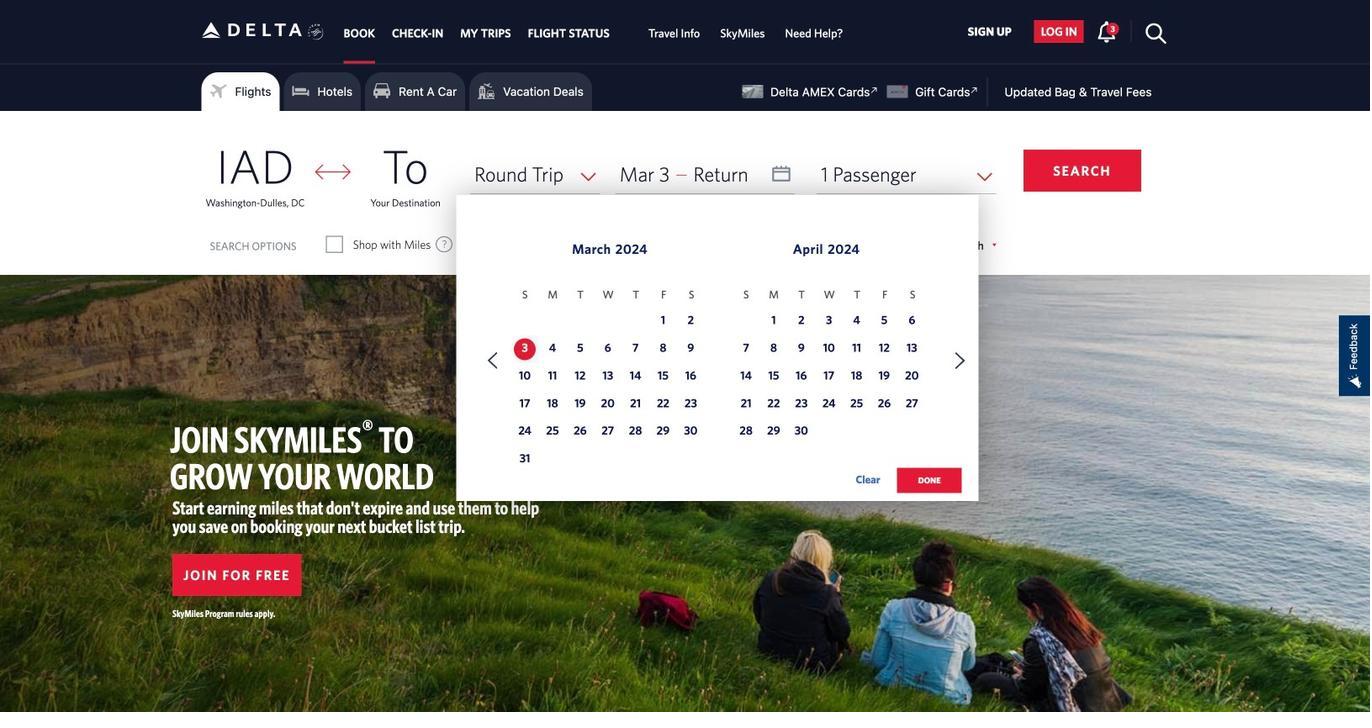 Task type: describe. For each thing, give the bounding box(es) containing it.
this link opens another site in a new window that may not follow the same accessibility policies as delta air lines. image
[[867, 82, 883, 98]]



Task type: vqa. For each thing, say whether or not it's contained in the screenshot.
This link opens another site in a new window that may not follow the same accessibility policies as Delta Air Lines. icon
yes



Task type: locate. For each thing, give the bounding box(es) containing it.
None field
[[470, 155, 601, 194], [817, 155, 997, 194], [470, 155, 601, 194], [817, 155, 997, 194]]

None checkbox
[[327, 236, 342, 253], [628, 236, 643, 253], [327, 236, 342, 253], [628, 236, 643, 253]]

this link opens another site in a new window that may not follow the same accessibility policies as delta air lines. image
[[967, 82, 983, 98]]

tab list
[[335, 0, 854, 63]]

calendar expanded, use arrow keys to select date application
[[457, 195, 979, 511]]

None text field
[[616, 155, 795, 194]]

skyteam image
[[308, 6, 324, 58]]

delta air lines image
[[202, 4, 303, 56]]

tab panel
[[0, 111, 1371, 511]]



